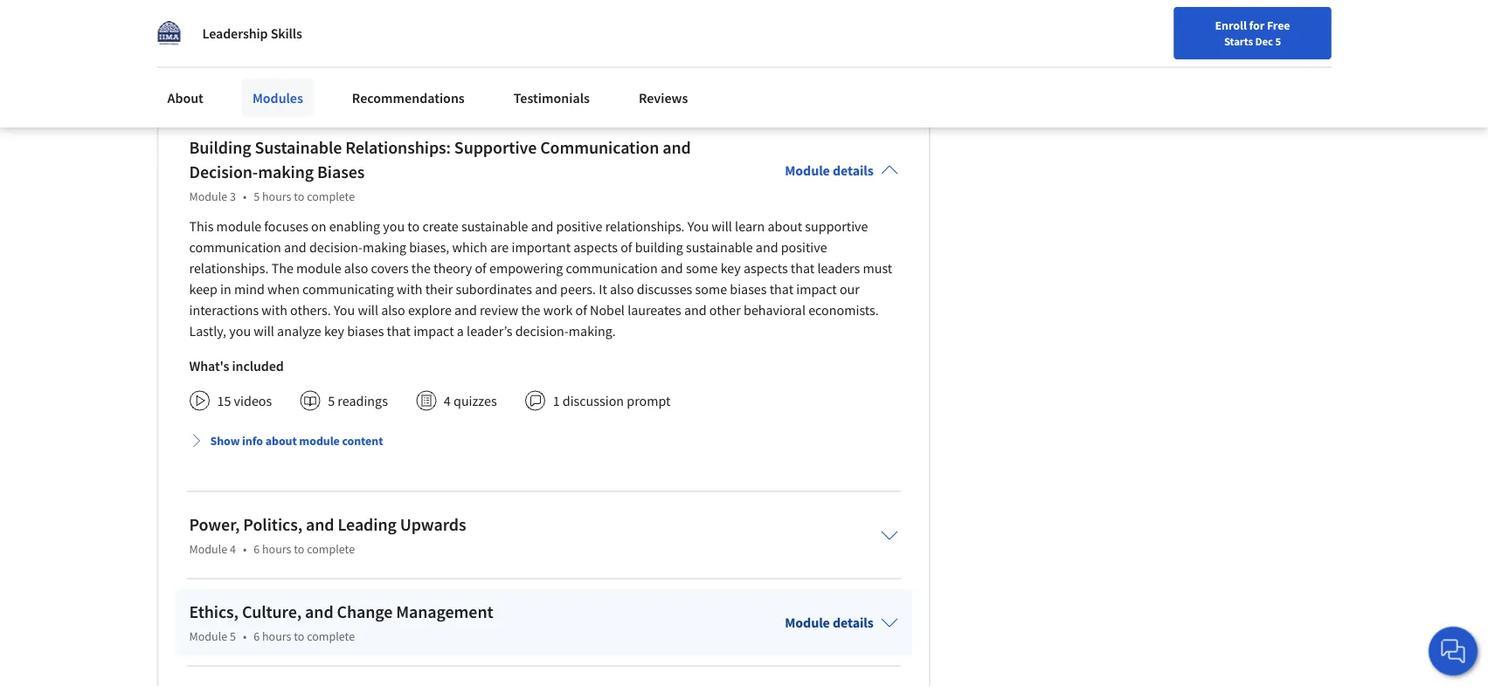 Task type: describe. For each thing, give the bounding box(es) containing it.
making.
[[569, 323, 616, 340]]

module inside the 'building sustainable relationships: supportive communication and decision-making biases module 3 • 5 hours to complete'
[[189, 189, 227, 205]]

what's included
[[189, 358, 284, 375]]

1 vertical spatial key
[[324, 323, 344, 340]]

1 vertical spatial module
[[296, 260, 341, 277]]

and up important
[[531, 218, 554, 235]]

a
[[457, 323, 464, 340]]

0 horizontal spatial communication
[[189, 239, 281, 256]]

6 for politics,
[[254, 542, 260, 558]]

chat with us image
[[1439, 638, 1467, 666]]

5 readings
[[328, 393, 388, 410]]

keep
[[189, 281, 218, 298]]

enroll
[[1215, 17, 1247, 33]]

0 vertical spatial prompt
[[292, 22, 336, 40]]

leader's
[[467, 323, 513, 340]]

1 vertical spatial that
[[770, 281, 794, 298]]

others.
[[290, 302, 331, 319]]

1 horizontal spatial you
[[688, 218, 709, 235]]

their
[[425, 281, 453, 298]]

3
[[230, 189, 236, 205]]

discusses
[[637, 281, 692, 298]]

testimonials
[[514, 89, 590, 107]]

content
[[342, 434, 383, 449]]

communicating
[[302, 281, 394, 298]]

show info about module content button
[[182, 426, 390, 457]]

english button
[[1122, 0, 1227, 57]]

info
[[242, 434, 263, 449]]

hours inside the 'building sustainable relationships: supportive communication and decision-making biases module 3 • 5 hours to complete'
[[262, 189, 291, 205]]

lastly,
[[189, 323, 226, 340]]

module details
[[785, 162, 874, 179]]

0 horizontal spatial will
[[254, 323, 274, 340]]

1 horizontal spatial aspects
[[744, 260, 788, 277]]

5 inside enroll for free starts dec 5
[[1275, 34, 1281, 48]]

0 vertical spatial with
[[397, 281, 423, 298]]

1 vertical spatial sustainable
[[686, 239, 753, 256]]

and down focuses
[[284, 239, 307, 256]]

free
[[1267, 17, 1290, 33]]

1 vertical spatial impact
[[414, 323, 454, 340]]

1 horizontal spatial discussion
[[563, 393, 624, 410]]

2 vertical spatial of
[[576, 302, 587, 319]]

building sustainable relationships: supportive communication and decision-making biases module 3 • 5 hours to complete
[[189, 137, 691, 205]]

the
[[271, 260, 294, 277]]

power, politics, and leading upwards module 4 • 6 hours to complete
[[189, 515, 466, 558]]

details
[[833, 162, 874, 179]]

theory
[[434, 260, 472, 277]]

culture,
[[242, 602, 302, 624]]

nobel
[[590, 302, 625, 319]]

1 vertical spatial communication
[[566, 260, 658, 277]]

quizzes
[[454, 393, 497, 410]]

communication
[[540, 137, 659, 159]]

in
[[220, 281, 231, 298]]

1 vertical spatial of
[[475, 260, 487, 277]]

testimonials link
[[503, 79, 600, 117]]

1 horizontal spatial positive
[[781, 239, 827, 256]]

effectiveness
[[319, 57, 396, 74]]

biases,
[[409, 239, 450, 256]]

are
[[490, 239, 509, 256]]

important
[[512, 239, 571, 256]]

minutes
[[431, 57, 478, 74]]

1 vertical spatial with
[[262, 302, 287, 319]]

and up work
[[535, 281, 558, 298]]

show notifications image
[[1252, 22, 1273, 43]]

6 for culture,
[[254, 629, 260, 645]]

this
[[189, 218, 214, 235]]

0 vertical spatial will
[[712, 218, 732, 235]]

biases
[[317, 161, 365, 183]]

covers
[[371, 260, 409, 277]]

• up recommendations link
[[403, 57, 407, 74]]

and up discusses
[[661, 260, 683, 277]]

complete for change
[[307, 629, 355, 645]]

1 vertical spatial prompt
[[627, 393, 671, 410]]

iima - iim ahmedabad image
[[157, 21, 181, 45]]

• inside power, politics, and leading upwards module 4 • 6 hours to complete
[[243, 542, 247, 558]]

management
[[396, 602, 493, 624]]

modules
[[252, 89, 303, 107]]

reviews
[[639, 89, 688, 107]]

0 horizontal spatial you
[[334, 302, 355, 319]]

hours for politics,
[[262, 542, 291, 558]]

work
[[543, 302, 573, 319]]

this module focuses on enabling you to create sustainable and positive relationships. you will learn about supportive communication and decision-making biases, which are important aspects of building sustainable and positive relationships. the module also covers the theory of empowering communication and some key aspects that leaders must keep in mind when communicating with their subordinates and peers. it also discusses some biases that impact our interactions with others. you will also explore and review the work of nobel laureates and other behavioral economists. lastly, you will analyze key biases that impact a leader's decision-making.
[[189, 218, 893, 340]]

peers.
[[560, 281, 596, 298]]

and inside the 'building sustainable relationships: supportive communication and decision-making biases module 3 • 5 hours to complete'
[[663, 137, 691, 159]]

4 quizzes
[[444, 393, 497, 410]]

0 horizontal spatial relationships.
[[189, 260, 269, 277]]

1 vertical spatial some
[[695, 281, 727, 298]]

supportive
[[805, 218, 868, 235]]

politics,
[[243, 515, 302, 536]]

to inside the 'building sustainable relationships: supportive communication and decision-making biases module 3 • 5 hours to complete'
[[294, 189, 304, 205]]

0 vertical spatial aspects
[[574, 239, 618, 256]]

what's
[[189, 358, 229, 375]]

leading
[[338, 515, 397, 536]]

power,
[[189, 515, 240, 536]]

15 videos
[[217, 393, 272, 410]]

included
[[232, 358, 284, 375]]

0 vertical spatial you
[[383, 218, 405, 235]]

subordinates
[[456, 281, 532, 298]]

module inside dropdown button
[[299, 434, 340, 449]]

5 left readings
[[328, 393, 335, 410]]

on
[[311, 218, 326, 235]]

other
[[710, 302, 741, 319]]

1 horizontal spatial 4
[[444, 393, 451, 410]]

empowering
[[489, 260, 563, 277]]

dec
[[1255, 34, 1273, 48]]

modules link
[[242, 79, 314, 117]]

learn
[[735, 218, 765, 235]]

0 vertical spatial decision-
[[309, 239, 363, 256]]

behavioral
[[744, 302, 806, 319]]

0 vertical spatial that
[[791, 260, 815, 277]]

our
[[840, 281, 860, 298]]

0 vertical spatial positive
[[556, 218, 603, 235]]

about inside this module focuses on enabling you to create sustainable and positive relationships. you will learn about supportive communication and decision-making biases, which are important aspects of building sustainable and positive relationships. the module also covers the theory of empowering communication and some key aspects that leaders must keep in mind when communicating with their subordinates and peers. it also discusses some biases that impact our interactions with others. you will also explore and review the work of nobel laureates and other behavioral economists. lastly, you will analyze key biases that impact a leader's decision-making.
[[768, 218, 802, 235]]

2 horizontal spatial of
[[621, 239, 632, 256]]

0 horizontal spatial discussion
[[227, 22, 289, 40]]

ethics, culture, and change management module 5 • 6 hours to complete
[[189, 602, 493, 645]]

0 vertical spatial key
[[721, 260, 741, 277]]

0 vertical spatial some
[[686, 260, 718, 277]]

making inside the 'building sustainable relationships: supportive communication and decision-making biases module 3 • 5 hours to complete'
[[258, 161, 314, 183]]

and left other at the top left of the page
[[684, 302, 707, 319]]

videos
[[234, 393, 272, 410]]



Task type: locate. For each thing, give the bounding box(es) containing it.
starts
[[1224, 34, 1253, 48]]

making
[[258, 161, 314, 183], [363, 239, 406, 256]]

0 vertical spatial impact
[[796, 281, 837, 298]]

1 6 from the top
[[254, 542, 260, 558]]

1 vertical spatial relationships.
[[189, 260, 269, 277]]

with down covers
[[397, 281, 423, 298]]

impact
[[796, 281, 837, 298], [414, 323, 454, 340]]

making inside this module focuses on enabling you to create sustainable and positive relationships. you will learn about supportive communication and decision-making biases, which are important aspects of building sustainable and positive relationships. the module also covers the theory of empowering communication and some key aspects that leaders must keep in mind when communicating with their subordinates and peers. it also discusses some biases that impact our interactions with others. you will also explore and review the work of nobel laureates and other behavioral economists. lastly, you will analyze key biases that impact a leader's decision-making.
[[363, 239, 406, 256]]

4 inside power, politics, and leading upwards module 4 • 6 hours to complete
[[230, 542, 236, 558]]

leadership for leadership styles and effectiveness • 15 minutes
[[189, 57, 254, 74]]

0 vertical spatial 1 discussion prompt
[[217, 22, 336, 40]]

module down ethics, at the bottom of page
[[189, 629, 227, 645]]

you left learn
[[688, 218, 709, 235]]

0 vertical spatial you
[[688, 218, 709, 235]]

about link
[[157, 79, 214, 117]]

1 horizontal spatial impact
[[796, 281, 837, 298]]

you right enabling
[[383, 218, 405, 235]]

of down 'which'
[[475, 260, 487, 277]]

complete
[[307, 189, 355, 205], [307, 542, 355, 558], [307, 629, 355, 645]]

1 vertical spatial biases
[[347, 323, 384, 340]]

complete inside power, politics, and leading upwards module 4 • 6 hours to complete
[[307, 542, 355, 558]]

2 vertical spatial will
[[254, 323, 274, 340]]

discussion up styles
[[227, 22, 289, 40]]

which
[[452, 239, 487, 256]]

skills
[[271, 24, 302, 42]]

module left 3
[[189, 189, 227, 205]]

leadership skills
[[202, 24, 302, 42]]

5 right dec
[[1275, 34, 1281, 48]]

reviews link
[[628, 79, 699, 117]]

0 vertical spatial biases
[[730, 281, 767, 298]]

1 vertical spatial complete
[[307, 542, 355, 558]]

aspects
[[574, 239, 618, 256], [744, 260, 788, 277]]

the left work
[[521, 302, 541, 319]]

module
[[785, 162, 830, 179], [189, 189, 227, 205], [189, 542, 227, 558], [189, 629, 227, 645]]

1 vertical spatial about
[[265, 434, 297, 449]]

and down reviews
[[663, 137, 691, 159]]

6 down the culture,
[[254, 629, 260, 645]]

1 horizontal spatial 1 discussion prompt
[[553, 393, 671, 410]]

discussion down the making.
[[563, 393, 624, 410]]

decision- down on at the left of the page
[[309, 239, 363, 256]]

1 horizontal spatial key
[[721, 260, 741, 277]]

you down the interactions
[[229, 323, 251, 340]]

sustainable
[[461, 218, 528, 235], [686, 239, 753, 256]]

1 vertical spatial the
[[521, 302, 541, 319]]

with down when
[[262, 302, 287, 319]]

1 vertical spatial making
[[363, 239, 406, 256]]

that
[[791, 260, 815, 277], [770, 281, 794, 298], [387, 323, 411, 340]]

15
[[414, 57, 428, 74], [217, 393, 231, 410]]

about right info
[[265, 434, 297, 449]]

some up discusses
[[686, 260, 718, 277]]

impact down the leaders on the top right
[[796, 281, 837, 298]]

1 horizontal spatial also
[[381, 302, 405, 319]]

1 vertical spatial leadership
[[189, 57, 254, 74]]

1 vertical spatial 1
[[553, 393, 560, 410]]

to inside power, politics, and leading upwards module 4 • 6 hours to complete
[[294, 542, 304, 558]]

of left building
[[621, 239, 632, 256]]

module inside ethics, culture, and change management module 5 • 6 hours to complete
[[189, 629, 227, 645]]

relationships:
[[345, 137, 451, 159]]

that left the leaders on the top right
[[791, 260, 815, 277]]

module up 'communicating'
[[296, 260, 341, 277]]

0 vertical spatial making
[[258, 161, 314, 183]]

leadership up styles
[[202, 24, 268, 42]]

and left change
[[305, 602, 334, 624]]

2 horizontal spatial will
[[712, 218, 732, 235]]

review
[[480, 302, 519, 319]]

0 vertical spatial hours
[[262, 189, 291, 205]]

create
[[422, 218, 459, 235]]

4 down power,
[[230, 542, 236, 558]]

module inside power, politics, and leading upwards module 4 • 6 hours to complete
[[189, 542, 227, 558]]

0 horizontal spatial the
[[411, 260, 431, 277]]

it
[[599, 281, 607, 298]]

0 horizontal spatial 15
[[217, 393, 231, 410]]

• inside ethics, culture, and change management module 5 • 6 hours to complete
[[243, 629, 247, 645]]

leadership down leadership skills
[[189, 57, 254, 74]]

• right 3
[[243, 189, 247, 205]]

leadership styles and effectiveness • 15 minutes
[[189, 57, 478, 74]]

analyze
[[277, 323, 321, 340]]

1 hours from the top
[[262, 189, 291, 205]]

module left the "content" at the left of the page
[[299, 434, 340, 449]]

1
[[217, 22, 224, 40], [553, 393, 560, 410]]

impact down explore
[[414, 323, 454, 340]]

0 vertical spatial complete
[[307, 189, 355, 205]]

1 horizontal spatial of
[[576, 302, 587, 319]]

laureates
[[628, 302, 681, 319]]

will left analyze
[[254, 323, 274, 340]]

to up biases,
[[408, 218, 420, 235]]

1 vertical spatial positive
[[781, 239, 827, 256]]

0 vertical spatial sustainable
[[461, 218, 528, 235]]

1 horizontal spatial communication
[[566, 260, 658, 277]]

you
[[688, 218, 709, 235], [334, 302, 355, 319]]

2 6 from the top
[[254, 629, 260, 645]]

0 vertical spatial module
[[216, 218, 261, 235]]

change
[[337, 602, 393, 624]]

aspects up it
[[574, 239, 618, 256]]

1 horizontal spatial will
[[358, 302, 378, 319]]

1 horizontal spatial about
[[768, 218, 802, 235]]

1 horizontal spatial relationships.
[[605, 218, 685, 235]]

upwards
[[400, 515, 466, 536]]

2 vertical spatial module
[[299, 434, 340, 449]]

economists.
[[809, 302, 879, 319]]

english
[[1153, 20, 1196, 37]]

enroll for free starts dec 5
[[1215, 17, 1290, 48]]

key up other at the top left of the page
[[721, 260, 741, 277]]

• down the culture,
[[243, 629, 247, 645]]

0 horizontal spatial decision-
[[309, 239, 363, 256]]

also left explore
[[381, 302, 405, 319]]

recommendations link
[[342, 79, 475, 117]]

interactions
[[189, 302, 259, 319]]

building
[[189, 137, 251, 159]]

positive up important
[[556, 218, 603, 235]]

module down power,
[[189, 542, 227, 558]]

relationships. up building
[[605, 218, 685, 235]]

and right styles
[[294, 57, 317, 74]]

• inside the 'building sustainable relationships: supportive communication and decision-making biases module 3 • 5 hours to complete'
[[243, 189, 247, 205]]

1 vertical spatial discussion
[[563, 393, 624, 410]]

15 left videos
[[217, 393, 231, 410]]

0 horizontal spatial 1 discussion prompt
[[217, 22, 336, 40]]

0 vertical spatial also
[[344, 260, 368, 277]]

complete for leading
[[307, 542, 355, 558]]

•
[[403, 57, 407, 74], [243, 189, 247, 205], [243, 542, 247, 558], [243, 629, 247, 645]]

prompt
[[292, 22, 336, 40], [627, 393, 671, 410]]

and inside ethics, culture, and change management module 5 • 6 hours to complete
[[305, 602, 334, 624]]

1 vertical spatial you
[[334, 302, 355, 319]]

making up covers
[[363, 239, 406, 256]]

6 down politics,
[[254, 542, 260, 558]]

hours inside power, politics, and leading upwards module 4 • 6 hours to complete
[[262, 542, 291, 558]]

1 vertical spatial 15
[[217, 393, 231, 410]]

sustainable down learn
[[686, 239, 753, 256]]

mind
[[234, 281, 265, 298]]

5 down ethics, at the bottom of page
[[230, 629, 236, 645]]

1 discussion prompt down the making.
[[553, 393, 671, 410]]

1 vertical spatial decision-
[[515, 323, 569, 340]]

readings
[[338, 393, 388, 410]]

show
[[210, 434, 240, 449]]

to inside ethics, culture, and change management module 5 • 6 hours to complete
[[294, 629, 304, 645]]

communication down this
[[189, 239, 281, 256]]

• down politics,
[[243, 542, 247, 558]]

biases down 'communicating'
[[347, 323, 384, 340]]

to down the culture,
[[294, 629, 304, 645]]

and inside power, politics, and leading upwards module 4 • 6 hours to complete
[[306, 515, 334, 536]]

to inside this module focuses on enabling you to create sustainable and positive relationships. you will learn about supportive communication and decision-making biases, which are important aspects of building sustainable and positive relationships. the module also covers the theory of empowering communication and some key aspects that leaders must keep in mind when communicating with their subordinates and peers. it also discusses some biases that impact our interactions with others. you will also explore and review the work of nobel laureates and other behavioral economists. lastly, you will analyze key biases that impact a leader's decision-making.
[[408, 218, 420, 235]]

complete inside ethics, culture, and change management module 5 • 6 hours to complete
[[307, 629, 355, 645]]

for
[[1249, 17, 1265, 33]]

show info about module content
[[210, 434, 383, 449]]

0 horizontal spatial 4
[[230, 542, 236, 558]]

1 horizontal spatial sustainable
[[686, 239, 753, 256]]

about
[[167, 89, 204, 107]]

when
[[267, 281, 300, 298]]

complete inside the 'building sustainable relationships: supportive communication and decision-making biases module 3 • 5 hours to complete'
[[307, 189, 355, 205]]

4 left quizzes
[[444, 393, 451, 410]]

of down peers.
[[576, 302, 587, 319]]

about inside dropdown button
[[265, 434, 297, 449]]

positive down supportive
[[781, 239, 827, 256]]

some
[[686, 260, 718, 277], [695, 281, 727, 298]]

hours down politics,
[[262, 542, 291, 558]]

1 right 'iima - iim ahmedabad' icon
[[217, 22, 224, 40]]

you down 'communicating'
[[334, 302, 355, 319]]

enabling
[[329, 218, 380, 235]]

will down 'communicating'
[[358, 302, 378, 319]]

complete down leading at the bottom left
[[307, 542, 355, 558]]

some up other at the top left of the page
[[695, 281, 727, 298]]

0 vertical spatial leadership
[[202, 24, 268, 42]]

0 vertical spatial of
[[621, 239, 632, 256]]

supportive
[[454, 137, 537, 159]]

and left leading at the bottom left
[[306, 515, 334, 536]]

module left details
[[785, 162, 830, 179]]

6 inside power, politics, and leading upwards module 4 • 6 hours to complete
[[254, 542, 260, 558]]

2 vertical spatial hours
[[262, 629, 291, 645]]

will left learn
[[712, 218, 732, 235]]

0 horizontal spatial making
[[258, 161, 314, 183]]

1 vertical spatial 6
[[254, 629, 260, 645]]

0 horizontal spatial sustainable
[[461, 218, 528, 235]]

0 vertical spatial 1
[[217, 22, 224, 40]]

leadership for leadership skills
[[202, 24, 268, 42]]

focuses
[[264, 218, 308, 235]]

and down learn
[[756, 239, 778, 256]]

biases
[[730, 281, 767, 298], [347, 323, 384, 340]]

about right learn
[[768, 218, 802, 235]]

6
[[254, 542, 260, 558], [254, 629, 260, 645]]

sustainable up are
[[461, 218, 528, 235]]

1 discussion prompt up styles
[[217, 22, 336, 40]]

making down the sustainable
[[258, 161, 314, 183]]

3 complete from the top
[[307, 629, 355, 645]]

decision-
[[309, 239, 363, 256], [515, 323, 569, 340]]

1 vertical spatial hours
[[262, 542, 291, 558]]

3 hours from the top
[[262, 629, 291, 645]]

2 hours from the top
[[262, 542, 291, 558]]

that down explore
[[387, 323, 411, 340]]

and up a
[[455, 302, 477, 319]]

explore
[[408, 302, 452, 319]]

1 horizontal spatial the
[[521, 302, 541, 319]]

1 horizontal spatial 1
[[553, 393, 560, 410]]

0 horizontal spatial you
[[229, 323, 251, 340]]

relationships. up in
[[189, 260, 269, 277]]

5 right 3
[[254, 189, 260, 205]]

biases up other at the top left of the page
[[730, 281, 767, 298]]

module
[[216, 218, 261, 235], [296, 260, 341, 277], [299, 434, 340, 449]]

that up behavioral
[[770, 281, 794, 298]]

1 complete from the top
[[307, 189, 355, 205]]

0 vertical spatial communication
[[189, 239, 281, 256]]

0 horizontal spatial 1
[[217, 22, 224, 40]]

1 horizontal spatial biases
[[730, 281, 767, 298]]

0 vertical spatial 15
[[414, 57, 428, 74]]

0 vertical spatial 4
[[444, 393, 451, 410]]

0 horizontal spatial prompt
[[292, 22, 336, 40]]

1 horizontal spatial making
[[363, 239, 406, 256]]

the down biases,
[[411, 260, 431, 277]]

1 vertical spatial will
[[358, 302, 378, 319]]

0 horizontal spatial of
[[475, 260, 487, 277]]

0 vertical spatial discussion
[[227, 22, 289, 40]]

complete down biases at the left of the page
[[307, 189, 355, 205]]

1 right quizzes
[[553, 393, 560, 410]]

styles
[[257, 57, 291, 74]]

0 vertical spatial the
[[411, 260, 431, 277]]

None search field
[[249, 11, 669, 46]]

0 horizontal spatial with
[[262, 302, 287, 319]]

5
[[1275, 34, 1281, 48], [254, 189, 260, 205], [328, 393, 335, 410], [230, 629, 236, 645]]

0 horizontal spatial key
[[324, 323, 344, 340]]

0 vertical spatial relationships.
[[605, 218, 685, 235]]

relationships.
[[605, 218, 685, 235], [189, 260, 269, 277]]

decision-
[[189, 161, 258, 183]]

1 vertical spatial you
[[229, 323, 251, 340]]

sustainable
[[255, 137, 342, 159]]

5 inside ethics, culture, and change management module 5 • 6 hours to complete
[[230, 629, 236, 645]]

module down 3
[[216, 218, 261, 235]]

to down politics,
[[294, 542, 304, 558]]

2 horizontal spatial also
[[610, 281, 634, 298]]

hours down the culture,
[[262, 629, 291, 645]]

2 vertical spatial that
[[387, 323, 411, 340]]

also right it
[[610, 281, 634, 298]]

hours inside ethics, culture, and change management module 5 • 6 hours to complete
[[262, 629, 291, 645]]

recommendations
[[352, 89, 465, 107]]

hours for culture,
[[262, 629, 291, 645]]

leaders
[[818, 260, 860, 277]]

about
[[768, 218, 802, 235], [265, 434, 297, 449]]

15 left minutes
[[414, 57, 428, 74]]

5 inside the 'building sustainable relationships: supportive communication and decision-making biases module 3 • 5 hours to complete'
[[254, 189, 260, 205]]

the
[[411, 260, 431, 277], [521, 302, 541, 319]]

2 complete from the top
[[307, 542, 355, 558]]

6 inside ethics, culture, and change management module 5 • 6 hours to complete
[[254, 629, 260, 645]]

to up focuses
[[294, 189, 304, 205]]

1 vertical spatial also
[[610, 281, 634, 298]]

must
[[863, 260, 893, 277]]

0 horizontal spatial aspects
[[574, 239, 618, 256]]

decision- down work
[[515, 323, 569, 340]]

0 horizontal spatial about
[[265, 434, 297, 449]]

0 horizontal spatial biases
[[347, 323, 384, 340]]

1 vertical spatial 4
[[230, 542, 236, 558]]

aspects up behavioral
[[744, 260, 788, 277]]

0 vertical spatial 6
[[254, 542, 260, 558]]

also up 'communicating'
[[344, 260, 368, 277]]

hours up focuses
[[262, 189, 291, 205]]

0 horizontal spatial positive
[[556, 218, 603, 235]]

1 horizontal spatial 15
[[414, 57, 428, 74]]

communication up it
[[566, 260, 658, 277]]

2 vertical spatial also
[[381, 302, 405, 319]]

key down others.
[[324, 323, 344, 340]]

complete down change
[[307, 629, 355, 645]]



Task type: vqa. For each thing, say whether or not it's contained in the screenshot.
some
yes



